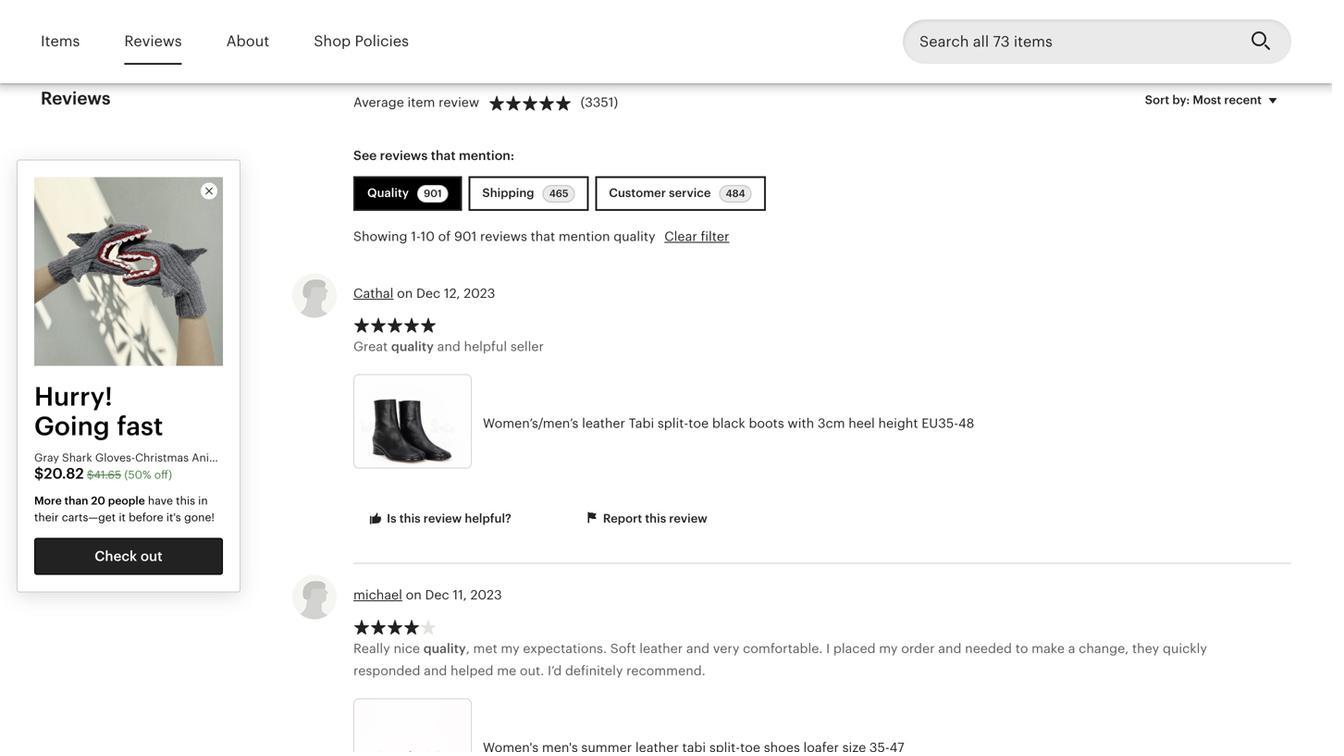 Task type: describe. For each thing, give the bounding box(es) containing it.
than
[[64, 495, 88, 507]]

recent
[[1225, 93, 1263, 107]]

order
[[902, 641, 935, 656]]

responded
[[354, 663, 421, 678]]

2 vertical spatial quality
[[424, 641, 466, 656]]

484
[[726, 188, 746, 199]]

seller
[[511, 339, 544, 354]]

1 horizontal spatial reviews
[[124, 33, 182, 50]]

$41.65
[[87, 469, 121, 481]]

michael link
[[354, 588, 403, 603]]

heel
[[849, 416, 875, 431]]

item
[[408, 95, 435, 110]]

and left very
[[687, 641, 710, 656]]

items link
[[41, 20, 80, 63]]

and left helpful
[[437, 339, 461, 354]]

really
[[354, 641, 390, 656]]

make
[[1032, 641, 1065, 656]]

it's gone!
[[166, 512, 215, 524]]

465
[[550, 188, 569, 199]]

toe
[[689, 416, 709, 431]]

review for report this review
[[670, 512, 708, 526]]

average item review
[[354, 95, 480, 110]]

shipping
[[483, 186, 538, 200]]

2023 for cathal on dec 12, 2023
[[464, 286, 496, 301]]

mention:
[[459, 148, 515, 163]]

,
[[466, 641, 470, 656]]

clear
[[665, 229, 698, 244]]

and right order
[[939, 641, 962, 656]]

michael on dec 11, 2023
[[354, 588, 502, 603]]

shop policies
[[314, 33, 409, 50]]

report this review
[[601, 512, 708, 526]]

with
[[788, 416, 815, 431]]

0 horizontal spatial that
[[431, 148, 456, 163]]

boots
[[749, 416, 785, 431]]

Search all 73 items text field
[[903, 19, 1237, 64]]

on for michael
[[406, 588, 422, 603]]

quality
[[367, 186, 412, 200]]

comfortable.
[[743, 641, 823, 656]]

this for report
[[645, 512, 667, 526]]

3cm
[[818, 416, 846, 431]]

needed
[[966, 641, 1013, 656]]

women's/men's leather tabi split-toe black boots with 3cm heel height eu35-48
[[483, 416, 975, 431]]

(50%
[[124, 469, 151, 481]]

me
[[497, 663, 517, 678]]

1 horizontal spatial that
[[531, 229, 556, 244]]

mention
[[559, 229, 610, 244]]

of
[[438, 229, 451, 244]]

1 vertical spatial reviews
[[480, 229, 528, 244]]

on for cathal
[[397, 286, 413, 301]]

i
[[827, 641, 830, 656]]

helpful?
[[465, 512, 512, 526]]

showing
[[354, 229, 408, 244]]

report this review button
[[570, 502, 722, 537]]

great
[[354, 339, 388, 354]]

nice
[[394, 641, 420, 656]]

and down the really nice quality
[[424, 663, 447, 678]]

20
[[91, 495, 105, 507]]

their
[[34, 512, 59, 524]]

1 vertical spatial 901
[[455, 229, 477, 244]]

out.
[[520, 663, 545, 678]]

customer service
[[609, 186, 714, 200]]

hurry! going fast
[[34, 382, 163, 441]]

check out
[[95, 549, 163, 565]]

leather inside , met my expectations. soft leather and very comfortable. i placed my order and needed to make a change,  they quickly responded and helped me out. i'd definitely recommend.
[[640, 641, 683, 656]]

shop policies link
[[314, 20, 409, 63]]

women's/men's
[[483, 416, 579, 431]]

black
[[713, 416, 746, 431]]

dec for 11,
[[425, 588, 450, 603]]

cathal link
[[354, 286, 394, 301]]

shop
[[314, 33, 351, 50]]

48
[[959, 416, 975, 431]]

by:
[[1173, 93, 1191, 107]]

this for have
[[176, 495, 195, 507]]

height
[[879, 416, 919, 431]]

very
[[713, 641, 740, 656]]

policies
[[355, 33, 409, 50]]

michael
[[354, 588, 403, 603]]

1-
[[411, 229, 421, 244]]

more than 20 people
[[34, 495, 145, 507]]

service
[[669, 186, 711, 200]]

change,
[[1079, 641, 1130, 656]]

average
[[354, 95, 404, 110]]



Task type: vqa. For each thing, say whether or not it's contained in the screenshot.
my to the left
yes



Task type: locate. For each thing, give the bounding box(es) containing it.
before
[[129, 512, 163, 524]]

check
[[95, 549, 137, 565]]

have
[[148, 495, 173, 507]]

this right is
[[400, 512, 421, 526]]

2 horizontal spatial this
[[645, 512, 667, 526]]

showing 1-10 of 901 reviews that mention quality clear filter
[[354, 229, 730, 244]]

, met my expectations. soft leather and very comfortable. i placed my order and needed to make a change,  they quickly responded and helped me out. i'd definitely recommend.
[[354, 641, 1208, 678]]

1 vertical spatial reviews
[[41, 89, 111, 108]]

that
[[431, 148, 456, 163], [531, 229, 556, 244]]

reviews down "shipping"
[[480, 229, 528, 244]]

1 my from the left
[[501, 641, 520, 656]]

have this in their carts—get it before it's gone!
[[34, 495, 215, 524]]

my up me
[[501, 641, 520, 656]]

quality
[[614, 229, 656, 244], [391, 339, 434, 354], [424, 641, 466, 656]]

0 horizontal spatial 901
[[424, 188, 442, 199]]

reviews right see
[[380, 148, 428, 163]]

quickly
[[1164, 641, 1208, 656]]

0 vertical spatial reviews
[[380, 148, 428, 163]]

more
[[34, 495, 62, 507]]

cathal on dec 12, 2023
[[354, 286, 496, 301]]

great quality and helpful seller
[[354, 339, 544, 354]]

dec for 12,
[[417, 286, 441, 301]]

they
[[1133, 641, 1160, 656]]

tabi
[[629, 416, 655, 431]]

1 horizontal spatial this
[[400, 512, 421, 526]]

quality down 'customer'
[[614, 229, 656, 244]]

1 vertical spatial that
[[531, 229, 556, 244]]

is this review helpful? button
[[354, 502, 526, 537]]

this for is
[[400, 512, 421, 526]]

1 horizontal spatial leather
[[640, 641, 683, 656]]

met
[[474, 641, 498, 656]]

quality right great
[[391, 339, 434, 354]]

reviews
[[124, 33, 182, 50], [41, 89, 111, 108]]

1 vertical spatial leather
[[640, 641, 683, 656]]

that left mention
[[531, 229, 556, 244]]

1 vertical spatial on
[[406, 588, 422, 603]]

0 horizontal spatial reviews
[[380, 148, 428, 163]]

901 down see reviews that mention:
[[424, 188, 442, 199]]

review for average item review
[[439, 95, 480, 110]]

a
[[1069, 641, 1076, 656]]

items
[[41, 33, 80, 50]]

about
[[226, 33, 270, 50]]

0 vertical spatial 901
[[424, 188, 442, 199]]

leather left the tabi
[[582, 416, 626, 431]]

quality up helped
[[424, 641, 466, 656]]

helpful
[[464, 339, 507, 354]]

this up it's gone!
[[176, 495, 195, 507]]

901 right of
[[455, 229, 477, 244]]

on
[[397, 286, 413, 301], [406, 588, 422, 603]]

to
[[1016, 641, 1029, 656]]

11,
[[453, 588, 467, 603]]

on right michael link on the left bottom of the page
[[406, 588, 422, 603]]

1 horizontal spatial reviews
[[480, 229, 528, 244]]

reviews link
[[124, 20, 182, 63]]

1 horizontal spatial my
[[880, 641, 898, 656]]

0 vertical spatial dec
[[417, 286, 441, 301]]

women's/men's leather tabi split-toe black boots with 3cm heel height eu35-48 link
[[354, 374, 1085, 474]]

$20.82
[[34, 466, 84, 482]]

placed
[[834, 641, 876, 656]]

is this review helpful?
[[384, 512, 512, 526]]

sort by: most recent button
[[1132, 81, 1299, 120]]

clear filter link
[[665, 229, 730, 244]]

0 horizontal spatial reviews
[[41, 89, 111, 108]]

1 vertical spatial dec
[[425, 588, 450, 603]]

about link
[[226, 20, 270, 63]]

0 vertical spatial that
[[431, 148, 456, 163]]

review right the item
[[439, 95, 480, 110]]

definitely
[[566, 663, 623, 678]]

most
[[1194, 93, 1222, 107]]

1 vertical spatial quality
[[391, 339, 434, 354]]

reviews
[[380, 148, 428, 163], [480, 229, 528, 244]]

recommend.
[[627, 663, 706, 678]]

this right report at the bottom left of page
[[645, 512, 667, 526]]

is
[[387, 512, 397, 526]]

0 horizontal spatial this
[[176, 495, 195, 507]]

2023 right 12,
[[464, 286, 496, 301]]

2 my from the left
[[880, 641, 898, 656]]

soft
[[611, 641, 636, 656]]

this inside have this in their carts—get it before it's gone!
[[176, 495, 195, 507]]

helped
[[451, 663, 494, 678]]

it
[[119, 512, 126, 524]]

dec left 11,
[[425, 588, 450, 603]]

review right report at the bottom left of page
[[670, 512, 708, 526]]

dec
[[417, 286, 441, 301], [425, 588, 450, 603]]

review for is this review helpful?
[[424, 512, 462, 526]]

12,
[[444, 286, 461, 301]]

hurry!
[[34, 382, 113, 411]]

and
[[437, 339, 461, 354], [687, 641, 710, 656], [939, 641, 962, 656], [424, 663, 447, 678]]

in
[[198, 495, 208, 507]]

leather up recommend.
[[640, 641, 683, 656]]

filter
[[701, 229, 730, 244]]

0 vertical spatial leather
[[582, 416, 626, 431]]

my left order
[[880, 641, 898, 656]]

review left helpful?
[[424, 512, 462, 526]]

carts—get
[[62, 512, 116, 524]]

out
[[141, 549, 163, 565]]

2023 for michael on dec 11, 2023
[[471, 588, 502, 603]]

split-
[[658, 416, 689, 431]]

i'd
[[548, 663, 562, 678]]

report
[[603, 512, 643, 526]]

that left mention:
[[431, 148, 456, 163]]

on right cathal
[[397, 286, 413, 301]]

this
[[176, 495, 195, 507], [400, 512, 421, 526], [645, 512, 667, 526]]

really nice quality
[[354, 641, 466, 656]]

10
[[421, 229, 435, 244]]

1 vertical spatial 2023
[[471, 588, 502, 603]]

$20.82 $41.65 (50% off)
[[34, 466, 172, 482]]

0 horizontal spatial leather
[[582, 416, 626, 431]]

1 horizontal spatial 901
[[455, 229, 477, 244]]

eu35-
[[922, 416, 959, 431]]

0 vertical spatial on
[[397, 286, 413, 301]]

review
[[439, 95, 480, 110], [424, 512, 462, 526], [670, 512, 708, 526]]

2023 right 11,
[[471, 588, 502, 603]]

dec left 12,
[[417, 286, 441, 301]]

see
[[354, 148, 377, 163]]

0 vertical spatial quality
[[614, 229, 656, 244]]

(3351)
[[581, 95, 619, 110]]

0 horizontal spatial my
[[501, 641, 520, 656]]

0 vertical spatial 2023
[[464, 286, 496, 301]]

expectations.
[[523, 641, 607, 656]]

my
[[501, 641, 520, 656], [880, 641, 898, 656]]

0 vertical spatial reviews
[[124, 33, 182, 50]]

customer
[[609, 186, 666, 200]]



